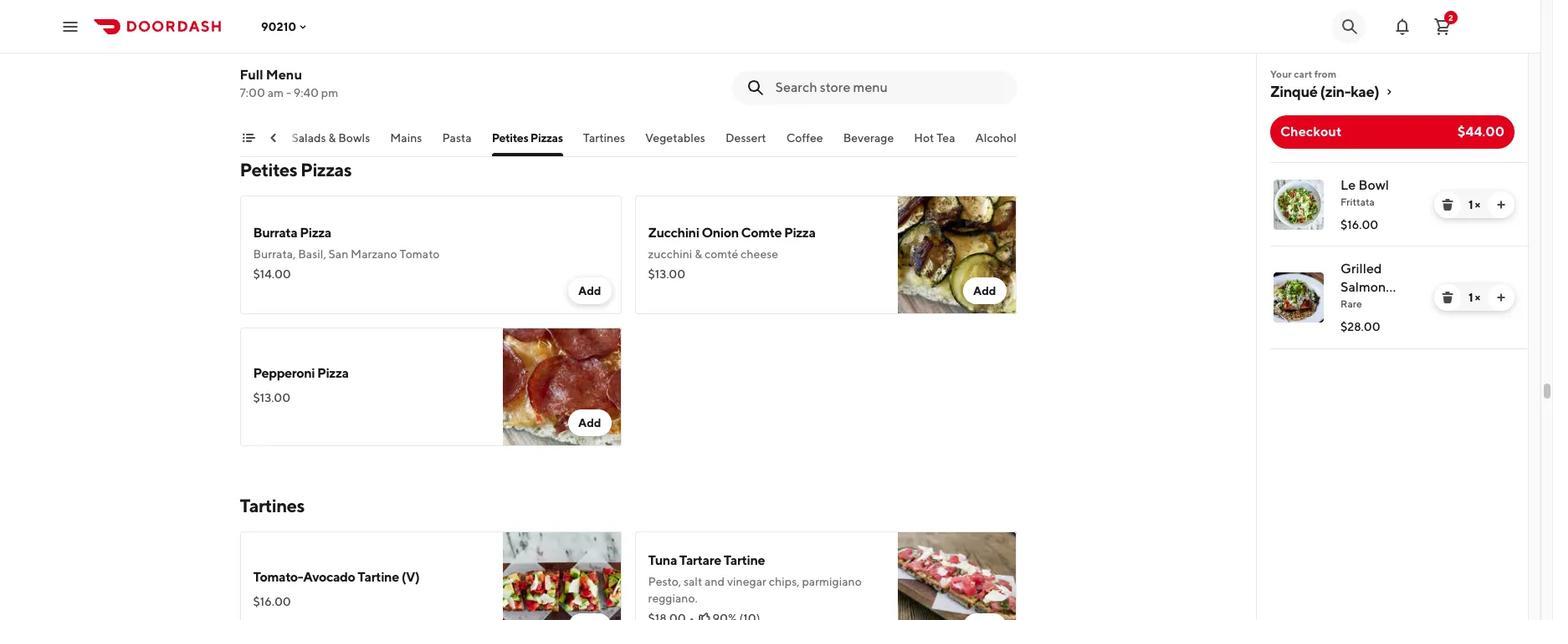 Task type: locate. For each thing, give the bounding box(es) containing it.
× right remove item from cart icon
[[1475, 198, 1480, 212]]

mains
[[390, 131, 422, 145]]

add button
[[568, 278, 611, 305], [963, 278, 1006, 305], [568, 410, 611, 437]]

0 vertical spatial ×
[[1475, 198, 1480, 212]]

0 vertical spatial tartine
[[724, 553, 765, 569]]

onion
[[702, 225, 739, 241]]

& left bowls
[[328, 131, 336, 145]]

1 vertical spatial add one to cart image
[[1495, 291, 1508, 305]]

petites pizzas right pasta
[[492, 131, 563, 145]]

0 vertical spatial add one to cart image
[[1495, 198, 1508, 212]]

2 × from the top
[[1475, 291, 1480, 305]]

grilled salmon plate (gf) image
[[1274, 273, 1324, 323]]

0 vertical spatial $16.00
[[1341, 218, 1378, 232]]

0 vertical spatial 1 ×
[[1469, 198, 1480, 212]]

0 vertical spatial $13.00
[[648, 268, 686, 281]]

×
[[1475, 198, 1480, 212], [1475, 291, 1480, 305]]

plate
[[1341, 298, 1372, 314]]

$16.00 down tomato-
[[253, 596, 291, 609]]

beverage
[[843, 131, 894, 145]]

1 vertical spatial &
[[695, 248, 702, 261]]

reggiano.
[[648, 592, 698, 606]]

remove item from cart image
[[1441, 291, 1454, 305]]

0 horizontal spatial $16.00
[[253, 596, 291, 609]]

avocado
[[303, 570, 355, 586]]

1 horizontal spatial tartine
[[724, 553, 765, 569]]

9:40
[[294, 86, 319, 100]]

$13.00 down pepperoni
[[253, 392, 291, 405]]

1 horizontal spatial petites pizzas
[[492, 131, 563, 145]]

1 × from the top
[[1475, 198, 1480, 212]]

san
[[329, 248, 348, 261]]

petites pizzas
[[492, 131, 563, 145], [240, 159, 352, 181]]

90210 button
[[261, 20, 310, 33]]

add one to cart image right remove item from cart icon
[[1495, 198, 1508, 212]]

1 vertical spatial petites
[[240, 159, 297, 181]]

menu
[[266, 67, 302, 83]]

grilled
[[1341, 261, 1382, 277]]

add
[[578, 285, 601, 298], [973, 285, 996, 298], [578, 417, 601, 430]]

1 vertical spatial $13.00
[[253, 392, 291, 405]]

vegetables
[[645, 131, 705, 145]]

0 horizontal spatial $13.00
[[253, 392, 291, 405]]

salads & bowls
[[292, 131, 370, 145]]

& left comté
[[695, 248, 702, 261]]

le bowl image
[[1274, 180, 1324, 230]]

0 horizontal spatial &
[[328, 131, 336, 145]]

add one to cart image
[[1495, 198, 1508, 212], [1495, 291, 1508, 305]]

2 add one to cart image from the top
[[1495, 291, 1508, 305]]

pizzas
[[530, 131, 563, 145], [300, 159, 352, 181]]

add one to cart image for le bowl
[[1495, 198, 1508, 212]]

1 horizontal spatial &
[[695, 248, 702, 261]]

salmon
[[1341, 279, 1386, 295]]

× right remove item from cart image
[[1475, 291, 1480, 305]]

2
[[1449, 12, 1453, 22]]

90210
[[261, 20, 296, 33]]

1 vertical spatial pizzas
[[300, 159, 352, 181]]

0 vertical spatial tartines
[[583, 131, 625, 145]]

burrata
[[253, 225, 297, 241]]

-
[[286, 86, 291, 100]]

1
[[1469, 198, 1473, 212], [1469, 291, 1473, 305]]

tartines left vegetables
[[583, 131, 625, 145]]

tartine
[[724, 553, 765, 569], [358, 570, 399, 586]]

0 horizontal spatial petites pizzas
[[240, 159, 352, 181]]

Item Search search field
[[775, 79, 1003, 97]]

0 vertical spatial 1
[[1469, 198, 1473, 212]]

petites pizzas down salads
[[240, 159, 352, 181]]

zucchini
[[648, 248, 692, 261]]

salads & bowls button
[[292, 130, 370, 156]]

alcohol
[[975, 131, 1017, 145]]

1 add one to cart image from the top
[[1495, 198, 1508, 212]]

1 vertical spatial 1
[[1469, 291, 1473, 305]]

your cart from
[[1270, 68, 1337, 80]]

salt
[[684, 576, 702, 589]]

tartine left (v)
[[358, 570, 399, 586]]

0 horizontal spatial tartines
[[240, 495, 305, 517]]

le
[[1341, 177, 1356, 193]]

green
[[253, 29, 290, 45]]

1 vertical spatial tartine
[[358, 570, 399, 586]]

1 right remove item from cart image
[[1469, 291, 1473, 305]]

$13.00
[[648, 268, 686, 281], [253, 392, 291, 405]]

$16.00
[[1341, 218, 1378, 232], [253, 596, 291, 609]]

frittata
[[1341, 196, 1375, 208]]

pizzas down salads & bowls 'button'
[[300, 159, 352, 181]]

le bowl frittata
[[1341, 177, 1389, 208]]

coffee button
[[786, 130, 823, 156]]

0 horizontal spatial tartine
[[358, 570, 399, 586]]

1 horizontal spatial tartines
[[583, 131, 625, 145]]

1 vertical spatial $16.00
[[253, 596, 291, 609]]

pizza inside "burrata pizza burrata, basil, san marzano tomato $14.00 add"
[[300, 225, 331, 241]]

marzano
[[351, 248, 397, 261]]

notification bell image
[[1392, 16, 1413, 36]]

$16.00 inside list
[[1341, 218, 1378, 232]]

1 horizontal spatial $13.00
[[648, 268, 686, 281]]

cheese
[[741, 248, 778, 261]]

hot tea
[[914, 131, 955, 145]]

pepperoni pizza image
[[503, 328, 621, 447]]

1 vertical spatial 1 ×
[[1469, 291, 1480, 305]]

1 × right remove item from cart icon
[[1469, 198, 1480, 212]]

petites down scroll menu navigation left icon
[[240, 159, 297, 181]]

2 1 × from the top
[[1469, 291, 1480, 305]]

7:00
[[240, 86, 265, 100]]

pizza inside 'zucchini onion comte pizza zucchini & comté cheese $13.00'
[[784, 225, 816, 241]]

&
[[328, 131, 336, 145], [695, 248, 702, 261]]

lasagna
[[293, 29, 341, 45]]

1 ×
[[1469, 198, 1480, 212], [1469, 291, 1480, 305]]

remove item from cart image
[[1441, 198, 1454, 212]]

1 horizontal spatial petites
[[492, 131, 528, 145]]

$28.00
[[1341, 320, 1380, 334]]

1 horizontal spatial pizzas
[[530, 131, 563, 145]]

bowls
[[338, 131, 370, 145]]

comte
[[741, 225, 782, 241]]

hot tea button
[[914, 130, 955, 156]]

$16.00 down "frittata"
[[1341, 218, 1378, 232]]

list
[[1257, 162, 1528, 350]]

pizza right pepperoni
[[317, 366, 349, 382]]

tartines up tomato-
[[240, 495, 305, 517]]

1 for le bowl
[[1469, 198, 1473, 212]]

tartines
[[583, 131, 625, 145], [240, 495, 305, 517]]

× for grilled salmon plate (gf)
[[1475, 291, 1480, 305]]

2 1 from the top
[[1469, 291, 1473, 305]]

tuna
[[648, 553, 677, 569]]

pepperoni
[[253, 366, 315, 382]]

1 × right remove item from cart image
[[1469, 291, 1480, 305]]

1 horizontal spatial $16.00
[[1341, 218, 1378, 232]]

1 1 × from the top
[[1469, 198, 1480, 212]]

petites
[[492, 131, 528, 145], [240, 159, 297, 181]]

$13.00 down zucchini
[[648, 268, 686, 281]]

& inside 'button'
[[328, 131, 336, 145]]

beverage button
[[843, 130, 894, 156]]

tartine for avocado
[[358, 570, 399, 586]]

tartine inside tuna tartare tartine pesto, salt and vinegar chips, parmigiano reggiano.
[[724, 553, 765, 569]]

zinqué
[[1270, 83, 1318, 100]]

pizza right comte
[[784, 225, 816, 241]]

dessert
[[725, 131, 766, 145]]

0 horizontal spatial pizzas
[[300, 159, 352, 181]]

1 × for grilled salmon plate (gf)
[[1469, 291, 1480, 305]]

1 1 from the top
[[1469, 198, 1473, 212]]

add for pepperoni pizza
[[578, 417, 601, 430]]

pizza up the basil,
[[300, 225, 331, 241]]

tartare
[[679, 553, 721, 569]]

tartine up vinegar
[[724, 553, 765, 569]]

tomato-
[[253, 570, 303, 586]]

petites right pasta
[[492, 131, 528, 145]]

1 right remove item from cart icon
[[1469, 198, 1473, 212]]

$44.00
[[1458, 124, 1505, 140]]

basil,
[[298, 248, 326, 261]]

1 vertical spatial ×
[[1475, 291, 1480, 305]]

0 vertical spatial &
[[328, 131, 336, 145]]

pizzas left 'tartines' button
[[530, 131, 563, 145]]

mains button
[[390, 130, 422, 156]]

0 horizontal spatial petites
[[240, 159, 297, 181]]

add one to cart image right remove item from cart image
[[1495, 291, 1508, 305]]



Task type: describe. For each thing, give the bounding box(es) containing it.
1 for grilled salmon plate (gf)
[[1469, 291, 1473, 305]]

pepperoni pizza
[[253, 366, 349, 382]]

pm
[[321, 86, 338, 100]]

0 vertical spatial pizzas
[[530, 131, 563, 145]]

add button for zucchini onion comte pizza
[[963, 278, 1006, 305]]

burrata pizza burrata, basil, san marzano tomato $14.00 add
[[253, 225, 601, 298]]

rare
[[1341, 298, 1362, 310]]

tuna tartare tartine image
[[897, 532, 1016, 621]]

add inside "burrata pizza burrata, basil, san marzano tomato $14.00 add"
[[578, 285, 601, 298]]

pasta button
[[442, 130, 472, 156]]

tuna tartare tartine pesto, salt and vinegar chips, parmigiano reggiano.
[[648, 553, 862, 606]]

(gf)
[[1375, 298, 1404, 314]]

$13.00 inside 'zucchini onion comte pizza zucchini & comté cheese $13.00'
[[648, 268, 686, 281]]

burrata,
[[253, 248, 296, 261]]

2 button
[[1426, 10, 1459, 43]]

add item to cart image
[[578, 614, 601, 621]]

coffee
[[786, 131, 823, 145]]

(v)
[[401, 570, 420, 586]]

salads
[[292, 131, 326, 145]]

$14.00
[[253, 268, 291, 281]]

pasta
[[442, 131, 472, 145]]

chips,
[[769, 576, 800, 589]]

green lasagna image
[[503, 0, 621, 110]]

full menu 7:00 am - 9:40 pm
[[240, 67, 338, 100]]

0 vertical spatial petites
[[492, 131, 528, 145]]

tartine for tartare
[[724, 553, 765, 569]]

tartines button
[[583, 130, 625, 156]]

comté
[[705, 248, 738, 261]]

vinegar
[[727, 576, 766, 589]]

1 vertical spatial tartines
[[240, 495, 305, 517]]

add one to cart image for grilled salmon plate (gf)
[[1495, 291, 1508, 305]]

1 vertical spatial petites pizzas
[[240, 159, 352, 181]]

tomato-avocado tartine (v) image
[[503, 532, 621, 621]]

$21.00
[[253, 55, 291, 69]]

zinqué (zin-kae)
[[1270, 83, 1379, 100]]

hot
[[914, 131, 934, 145]]

tomato
[[400, 248, 440, 261]]

grilled salmon plate (gf)
[[1341, 261, 1404, 314]]

open menu image
[[60, 16, 80, 36]]

show menu categories image
[[241, 131, 255, 145]]

full
[[240, 67, 263, 83]]

dessert button
[[725, 130, 766, 156]]

add item to cart image
[[973, 614, 996, 621]]

and
[[705, 576, 725, 589]]

am
[[268, 86, 284, 100]]

zucchini onion comte pizza zucchini & comté cheese $13.00
[[648, 225, 816, 281]]

zucchini onion comte pizza image
[[897, 196, 1016, 315]]

kae)
[[1351, 83, 1379, 100]]

tea
[[937, 131, 955, 145]]

vegetables button
[[645, 130, 705, 156]]

2 items, open order cart image
[[1433, 16, 1453, 36]]

checkout
[[1280, 124, 1342, 140]]

cart
[[1294, 68, 1312, 80]]

your
[[1270, 68, 1292, 80]]

× for le bowl
[[1475, 198, 1480, 212]]

(zin-
[[1320, 83, 1351, 100]]

zinqué (zin-kae) link
[[1270, 82, 1515, 102]]

bowl
[[1359, 177, 1389, 193]]

0 vertical spatial petites pizzas
[[492, 131, 563, 145]]

parmigiano
[[802, 576, 862, 589]]

list containing le bowl
[[1257, 162, 1528, 350]]

add button for pepperoni pizza
[[568, 410, 611, 437]]

scroll menu navigation left image
[[267, 131, 280, 145]]

1 × for le bowl
[[1469, 198, 1480, 212]]

pizza for pepperoni pizza
[[317, 366, 349, 382]]

tomato-avocado tartine (v)
[[253, 570, 420, 586]]

& inside 'zucchini onion comte pizza zucchini & comté cheese $13.00'
[[695, 248, 702, 261]]

zucchini
[[648, 225, 699, 241]]

from
[[1314, 68, 1337, 80]]

add for zucchini onion comte pizza
[[973, 285, 996, 298]]

pesto,
[[648, 576, 681, 589]]

pizza for burrata pizza burrata, basil, san marzano tomato $14.00 add
[[300, 225, 331, 241]]

green lasagna
[[253, 29, 341, 45]]

alcohol button
[[975, 130, 1017, 156]]



Task type: vqa. For each thing, say whether or not it's contained in the screenshot.
the "Le"
yes



